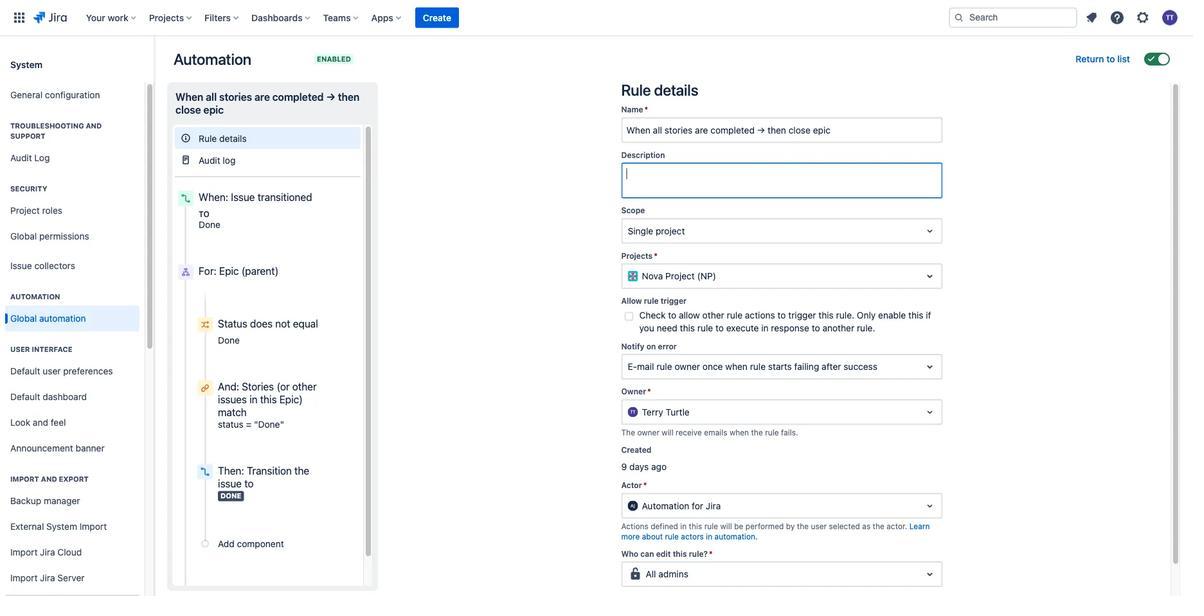 Task type: vqa. For each thing, say whether or not it's contained in the screenshot.
be on the right of the page
yes



Task type: locate. For each thing, give the bounding box(es) containing it.
in inside 'allow rule trigger check to allow other rule actions to trigger this rule.  only enable this if you need this rule to execute in response to another rule.'
[[761, 323, 769, 333]]

done down the to
[[199, 219, 221, 230]]

projects up sidebar navigation image
[[149, 12, 184, 23]]

log
[[34, 153, 50, 163]]

single project
[[628, 226, 685, 236]]

user left the selected
[[811, 522, 827, 531]]

when right once
[[725, 362, 748, 372]]

1 vertical spatial default
[[10, 392, 40, 403]]

jira inside import jira cloud "link"
[[40, 547, 55, 558]]

the owner will receive emails when the rule fails.
[[621, 428, 798, 437]]

1 open image from the top
[[922, 223, 938, 239]]

once
[[703, 362, 723, 372]]

1 horizontal spatial audit
[[199, 155, 220, 165]]

automation group
[[5, 279, 140, 336]]

system up general
[[10, 59, 42, 70]]

rule inside button
[[199, 133, 217, 144]]

default down user
[[10, 366, 40, 377]]

0 vertical spatial project
[[10, 205, 40, 216]]

2 horizontal spatial automation
[[642, 501, 689, 511]]

trigger
[[661, 297, 687, 306], [788, 310, 816, 320]]

your work
[[86, 12, 128, 23]]

None text field
[[628, 500, 630, 513]]

default for default dashboard
[[10, 392, 40, 403]]

in right actors
[[706, 533, 712, 542]]

other right allow
[[702, 310, 724, 320]]

other
[[702, 310, 724, 320], [292, 381, 317, 393]]

global automation link
[[5, 306, 140, 332]]

open image
[[922, 269, 938, 284], [922, 405, 938, 420], [922, 499, 938, 514], [922, 567, 938, 582]]

all
[[646, 569, 656, 580]]

import up backup
[[10, 475, 39, 484]]

1 vertical spatial rule
[[199, 133, 217, 144]]

when right emails
[[730, 428, 749, 437]]

and inside troubleshooting and support
[[86, 122, 102, 130]]

system
[[10, 59, 42, 70], [46, 522, 77, 532]]

2 vertical spatial automation
[[642, 501, 689, 511]]

1 vertical spatial rule details
[[199, 133, 247, 144]]

1 vertical spatial rule.
[[857, 323, 875, 333]]

actors
[[681, 533, 704, 542]]

and left feel
[[33, 418, 48, 428]]

the right transition
[[294, 465, 309, 477]]

then
[[338, 91, 360, 103]]

0 horizontal spatial rule
[[199, 133, 217, 144]]

rule down allow
[[697, 323, 713, 333]]

the inside 'then: transition the issue to done'
[[294, 465, 309, 477]]

days
[[629, 462, 649, 473]]

jira inside import jira server link
[[40, 573, 55, 584]]

audit log
[[10, 153, 50, 163]]

the
[[621, 428, 635, 437]]

when inside alert
[[730, 428, 749, 437]]

the inside the owner will receive emails when the rule fails. alert
[[751, 428, 763, 437]]

None text field
[[628, 270, 630, 283], [628, 406, 630, 419], [628, 270, 630, 283], [628, 406, 630, 419]]

user interface group
[[5, 332, 140, 465]]

backup
[[10, 496, 41, 507]]

done inside status does not equal done
[[218, 335, 240, 346]]

dashboards button
[[248, 7, 315, 28]]

audit inside troubleshooting and support group
[[10, 153, 32, 163]]

actions
[[745, 310, 775, 320]]

issue left collectors
[[10, 261, 32, 271]]

project inside security group
[[10, 205, 40, 216]]

and:
[[218, 381, 239, 393]]

to inside button
[[1107, 54, 1115, 64]]

1 vertical spatial global
[[10, 313, 37, 324]]

0 horizontal spatial automation
[[10, 293, 60, 301]]

default dashboard
[[10, 392, 87, 403]]

0 vertical spatial user
[[43, 366, 61, 377]]

and inside group
[[41, 475, 57, 484]]

default inside "default user preferences" link
[[10, 366, 40, 377]]

system down manager
[[46, 522, 77, 532]]

2 open image from the top
[[922, 359, 938, 375]]

terry turtle image
[[628, 407, 638, 418]]

ago
[[651, 462, 667, 473]]

0 horizontal spatial trigger
[[661, 297, 687, 306]]

projects inside popup button
[[149, 12, 184, 23]]

0 vertical spatial other
[[702, 310, 724, 320]]

1 vertical spatial trigger
[[788, 310, 816, 320]]

match
[[218, 407, 247, 419]]

user down interface
[[43, 366, 61, 377]]

interface
[[32, 346, 72, 354]]

global inside security group
[[10, 231, 37, 242]]

rule details inside rule details button
[[199, 133, 247, 144]]

rule inside learn more about rule actors in automation.
[[665, 533, 679, 542]]

to left execute
[[716, 323, 724, 333]]

* right rule?
[[709, 550, 713, 559]]

the left fails.
[[751, 428, 763, 437]]

3 open image from the top
[[922, 499, 938, 514]]

0 vertical spatial open image
[[922, 223, 938, 239]]

rule details up audit log
[[199, 133, 247, 144]]

0 vertical spatial jira
[[706, 501, 721, 511]]

import
[[10, 475, 39, 484], [80, 522, 107, 532], [10, 547, 38, 558], [10, 573, 38, 584]]

0 vertical spatial automation
[[174, 50, 251, 68]]

done inside 'then: transition the issue to done'
[[221, 492, 241, 501]]

projects up url option formatter__optionicon ww0ldb 2
[[621, 251, 653, 260]]

audit log link
[[5, 145, 140, 171]]

rule down defined
[[665, 533, 679, 542]]

0 horizontal spatial will
[[662, 428, 674, 437]]

for: epic (parent) button
[[175, 261, 361, 286]]

automation up defined
[[642, 501, 689, 511]]

Notify on error text field
[[628, 361, 630, 374]]

1 horizontal spatial will
[[720, 522, 732, 531]]

who can edit this rule? *
[[621, 550, 713, 559]]

rule up audit log
[[199, 133, 217, 144]]

0 vertical spatial when
[[725, 362, 748, 372]]

if
[[926, 310, 931, 320]]

when for emails
[[730, 428, 749, 437]]

* for terry
[[647, 387, 651, 396]]

as
[[862, 522, 871, 531]]

audit for audit log
[[10, 153, 32, 163]]

audit
[[10, 153, 32, 163], [199, 155, 220, 165]]

2 vertical spatial jira
[[40, 573, 55, 584]]

learn more about rule actors in automation. link
[[621, 522, 930, 542]]

jira for server
[[40, 573, 55, 584]]

0 vertical spatial projects
[[149, 12, 184, 23]]

1 vertical spatial and
[[33, 418, 48, 428]]

1 horizontal spatial system
[[46, 522, 77, 532]]

1 vertical spatial other
[[292, 381, 317, 393]]

0 vertical spatial and
[[86, 122, 102, 130]]

when: issue transitioned to done
[[199, 191, 312, 230]]

will down terry turtle
[[662, 428, 674, 437]]

rule. down only
[[857, 323, 875, 333]]

actor.
[[887, 522, 907, 531]]

0 vertical spatial global
[[10, 231, 37, 242]]

1 vertical spatial automation
[[10, 293, 60, 301]]

rule details up name *
[[621, 81, 698, 99]]

0 vertical spatial owner
[[675, 362, 700, 372]]

configuration
[[45, 90, 100, 100]]

project down security in the left of the page
[[10, 205, 40, 216]]

0 vertical spatial done
[[199, 219, 221, 230]]

other inside 'allow rule trigger check to allow other rule actions to trigger this rule.  only enable this if you need this rule to execute in response to another rule.'
[[702, 310, 724, 320]]

this up actors
[[689, 522, 702, 531]]

and up backup manager
[[41, 475, 57, 484]]

other up epic) at bottom
[[292, 381, 317, 393]]

0 horizontal spatial rule details
[[199, 133, 247, 144]]

rule up name *
[[621, 81, 651, 99]]

actions defined in this rule will be performed by the user selected as the actor.
[[621, 522, 910, 531]]

rule up check
[[644, 297, 659, 306]]

0 vertical spatial details
[[654, 81, 698, 99]]

the
[[751, 428, 763, 437], [294, 465, 309, 477], [797, 522, 809, 531], [873, 522, 885, 531]]

banner
[[0, 0, 1193, 36]]

owner inside alert
[[637, 428, 660, 437]]

jira left server
[[40, 573, 55, 584]]

0 vertical spatial default
[[10, 366, 40, 377]]

1 horizontal spatial rule.
[[857, 323, 875, 333]]

global inside automation group
[[10, 313, 37, 324]]

1 default from the top
[[10, 366, 40, 377]]

be
[[734, 522, 743, 531]]

troubleshooting and support group
[[5, 108, 140, 175]]

0 horizontal spatial user
[[43, 366, 61, 377]]

*
[[645, 105, 648, 114], [654, 251, 658, 260], [647, 387, 651, 396], [643, 481, 647, 490], [709, 550, 713, 559]]

all admins
[[646, 569, 688, 580]]

done for when:
[[199, 219, 221, 230]]

1 global from the top
[[10, 231, 37, 242]]

1 vertical spatial when
[[730, 428, 749, 437]]

security
[[10, 185, 47, 193]]

audit inside button
[[199, 155, 220, 165]]

1 vertical spatial owner
[[637, 428, 660, 437]]

to right issue
[[244, 478, 254, 490]]

1 horizontal spatial issue
[[231, 191, 255, 203]]

automation for jira
[[642, 501, 721, 511]]

add component button
[[194, 533, 361, 555]]

preferences
[[63, 366, 113, 377]]

rule?
[[689, 550, 708, 559]]

2 default from the top
[[10, 392, 40, 403]]

jira right 'for'
[[706, 501, 721, 511]]

when:
[[199, 191, 228, 203]]

1 vertical spatial will
[[720, 522, 732, 531]]

1 vertical spatial done
[[218, 335, 240, 346]]

log
[[223, 155, 236, 165]]

0 horizontal spatial details
[[219, 133, 247, 144]]

2 open image from the top
[[922, 405, 938, 420]]

owner left once
[[675, 362, 700, 372]]

system inside import and export group
[[46, 522, 77, 532]]

1 horizontal spatial projects
[[621, 251, 653, 260]]

user inside group
[[43, 366, 61, 377]]

audit for audit log
[[199, 155, 220, 165]]

default up the look
[[10, 392, 40, 403]]

1 vertical spatial system
[[46, 522, 77, 532]]

0 vertical spatial rule.
[[836, 310, 854, 320]]

1 horizontal spatial project
[[665, 271, 695, 282]]

after
[[822, 362, 841, 372]]

import inside "link"
[[10, 547, 38, 558]]

audit left log at the top
[[10, 153, 32, 163]]

1 vertical spatial jira
[[40, 547, 55, 558]]

owner
[[621, 387, 646, 396]]

announcement
[[10, 443, 73, 454]]

announcement banner
[[10, 443, 105, 454]]

open image for terry turtle
[[922, 405, 938, 420]]

in down actions
[[761, 323, 769, 333]]

status
[[218, 318, 247, 330]]

success
[[844, 362, 877, 372]]

1 vertical spatial details
[[219, 133, 247, 144]]

the owner will receive emails when the rule fails. alert
[[621, 428, 943, 438]]

0 vertical spatial system
[[10, 59, 42, 70]]

jira left cloud
[[40, 547, 55, 558]]

description
[[621, 150, 665, 159]]

will left the be
[[720, 522, 732, 531]]

automation up 'global automation'
[[10, 293, 60, 301]]

and for look
[[33, 418, 48, 428]]

jira image
[[33, 10, 67, 25], [33, 10, 67, 25]]

e-mail rule owner once when rule starts failing after success
[[628, 362, 877, 372]]

automation
[[174, 50, 251, 68], [10, 293, 60, 301], [642, 501, 689, 511]]

1 vertical spatial projects
[[621, 251, 653, 260]]

rule inside alert
[[765, 428, 779, 437]]

this down stories at the bottom left
[[260, 394, 277, 406]]

learn more about rule actors in automation.
[[621, 522, 930, 542]]

1 horizontal spatial rule
[[621, 81, 651, 99]]

* right actor
[[643, 481, 647, 490]]

1 vertical spatial project
[[665, 271, 695, 282]]

1 horizontal spatial user
[[811, 522, 827, 531]]

audit left log
[[199, 155, 220, 165]]

you
[[639, 323, 654, 333]]

done down issue
[[221, 492, 241, 501]]

issues
[[218, 394, 247, 406]]

global down "project roles"
[[10, 231, 37, 242]]

None field
[[623, 119, 942, 142]]

1 open image from the top
[[922, 269, 938, 284]]

done inside when: issue transitioned to done
[[199, 219, 221, 230]]

rule left starts
[[750, 362, 766, 372]]

import down external at the left of page
[[10, 547, 38, 558]]

rule left fails.
[[765, 428, 779, 437]]

1 horizontal spatial rule details
[[621, 81, 698, 99]]

import and export
[[10, 475, 89, 484]]

0 horizontal spatial other
[[292, 381, 317, 393]]

response
[[771, 323, 809, 333]]

project left (np)
[[665, 271, 695, 282]]

0 vertical spatial will
[[662, 428, 674, 437]]

roles
[[42, 205, 62, 216]]

issue collectors
[[10, 261, 75, 271]]

announcement banner link
[[5, 436, 140, 462]]

2 vertical spatial and
[[41, 475, 57, 484]]

0 horizontal spatial rule.
[[836, 310, 854, 320]]

project
[[656, 226, 685, 236]]

* right owner
[[647, 387, 651, 396]]

1 vertical spatial issue
[[10, 261, 32, 271]]

issue right "when:"
[[231, 191, 255, 203]]

import down 'import jira cloud'
[[10, 573, 38, 584]]

for
[[692, 501, 703, 511]]

1 vertical spatial open image
[[922, 359, 938, 375]]

nova project (np)
[[642, 271, 716, 282]]

check
[[639, 310, 666, 320]]

0 horizontal spatial owner
[[637, 428, 660, 437]]

done down status
[[218, 335, 240, 346]]

owner right the
[[637, 428, 660, 437]]

rule. up another
[[836, 310, 854, 320]]

1 horizontal spatial other
[[702, 310, 724, 320]]

and for import
[[41, 475, 57, 484]]

in down stories at the bottom left
[[249, 394, 257, 406]]

to left list at the top right
[[1107, 54, 1115, 64]]

another
[[823, 323, 855, 333]]

2 vertical spatial done
[[221, 492, 241, 501]]

name
[[621, 105, 643, 114]]

trigger up response
[[788, 310, 816, 320]]

rule right mail
[[657, 362, 672, 372]]

0 horizontal spatial projects
[[149, 12, 184, 23]]

0 horizontal spatial project
[[10, 205, 40, 216]]

when for once
[[725, 362, 748, 372]]

0 vertical spatial issue
[[231, 191, 255, 203]]

filters
[[205, 12, 231, 23]]

epic)
[[279, 394, 303, 406]]

jira
[[706, 501, 721, 511], [40, 547, 55, 558], [40, 573, 55, 584]]

import down backup manager link
[[80, 522, 107, 532]]

* up the nova
[[654, 251, 658, 260]]

and down configuration
[[86, 122, 102, 130]]

in
[[761, 323, 769, 333], [249, 394, 257, 406], [680, 522, 687, 531], [706, 533, 712, 542]]

0 horizontal spatial audit
[[10, 153, 32, 163]]

trigger up allow
[[661, 297, 687, 306]]

and inside the user interface group
[[33, 418, 48, 428]]

automation up all
[[174, 50, 251, 68]]

global up user
[[10, 313, 37, 324]]

0 vertical spatial rule
[[621, 81, 651, 99]]

for:
[[199, 265, 217, 277]]

will
[[662, 428, 674, 437], [720, 522, 732, 531]]

close
[[176, 104, 201, 116]]

defined
[[651, 522, 678, 531]]

status does not equal done
[[218, 318, 318, 346]]

2 global from the top
[[10, 313, 37, 324]]

open image
[[922, 223, 938, 239], [922, 359, 938, 375]]

rule.
[[836, 310, 854, 320], [857, 323, 875, 333]]



Task type: describe. For each thing, give the bounding box(es) containing it.
to
[[199, 210, 209, 219]]

to up the need
[[668, 310, 676, 320]]

default user preferences
[[10, 366, 113, 377]]

then:
[[218, 465, 244, 477]]

global for global automation
[[10, 313, 37, 324]]

rule up "automation."
[[704, 522, 718, 531]]

open image for automation for jira
[[922, 499, 938, 514]]

your profile and settings image
[[1162, 10, 1178, 25]]

(np)
[[697, 271, 716, 282]]

are
[[255, 91, 270, 103]]

all admins image
[[628, 567, 643, 582]]

stories
[[242, 381, 274, 393]]

banner
[[76, 443, 105, 454]]

then: transition the issue to done
[[218, 465, 309, 501]]

open image for nova project (np)
[[922, 269, 938, 284]]

audit log
[[199, 155, 236, 165]]

backup manager link
[[5, 489, 140, 514]]

will inside alert
[[662, 428, 674, 437]]

Description text field
[[621, 163, 943, 199]]

default dashboard link
[[5, 384, 140, 410]]

your work button
[[82, 7, 141, 28]]

terry turtle
[[642, 407, 690, 418]]

epic
[[203, 104, 224, 116]]

admins
[[659, 569, 688, 580]]

0 vertical spatial trigger
[[661, 297, 687, 306]]

(or
[[277, 381, 290, 393]]

this up another
[[819, 310, 834, 320]]

4 open image from the top
[[922, 567, 938, 582]]

1 horizontal spatial owner
[[675, 362, 700, 372]]

automation
[[39, 313, 86, 324]]

Search field
[[949, 7, 1078, 28]]

collectors
[[34, 261, 75, 271]]

external system import link
[[5, 514, 140, 540]]

import jira cloud link
[[5, 540, 140, 566]]

troubleshooting and support
[[10, 122, 102, 140]]

global permissions link
[[5, 224, 140, 249]]

and for troubleshooting
[[86, 122, 102, 130]]

to left another
[[812, 323, 820, 333]]

rule details button
[[175, 127, 361, 149]]

global automation
[[10, 313, 86, 324]]

single
[[628, 226, 653, 236]]

* for automation
[[643, 481, 647, 490]]

allow rule trigger check to allow other rule actions to trigger this rule.  only enable this if you need this rule to execute in response to another rule.
[[621, 297, 931, 333]]

import for import and export
[[10, 475, 39, 484]]

server
[[57, 573, 85, 584]]

done for status
[[218, 335, 240, 346]]

rule up execute
[[727, 310, 743, 320]]

owner *
[[621, 387, 651, 396]]

details inside button
[[219, 133, 247, 144]]

notifications image
[[1084, 10, 1099, 25]]

9 days ago
[[621, 462, 667, 473]]

the right by
[[797, 522, 809, 531]]

filters button
[[201, 7, 244, 28]]

fails.
[[781, 428, 798, 437]]

add component
[[218, 539, 284, 550]]

banner containing your work
[[0, 0, 1193, 36]]

0 horizontal spatial issue
[[10, 261, 32, 271]]

return to list
[[1076, 54, 1130, 64]]

projects *
[[621, 251, 658, 260]]

0 vertical spatial rule details
[[621, 81, 698, 99]]

settings image
[[1135, 10, 1151, 25]]

about
[[642, 533, 663, 542]]

by
[[786, 522, 795, 531]]

import for import jira server
[[10, 573, 38, 584]]

import jira cloud
[[10, 547, 82, 558]]

add
[[218, 539, 235, 550]]

performed
[[746, 522, 784, 531]]

global permissions
[[10, 231, 89, 242]]

error
[[658, 342, 677, 351]]

* right name
[[645, 105, 648, 114]]

stories
[[219, 91, 252, 103]]

1 horizontal spatial trigger
[[788, 310, 816, 320]]

when
[[176, 91, 203, 103]]

* for nova
[[654, 251, 658, 260]]

default for default user preferences
[[10, 366, 40, 377]]

primary element
[[8, 0, 949, 36]]

return to list button
[[1068, 49, 1138, 69]]

1 horizontal spatial details
[[654, 81, 698, 99]]

appswitcher icon image
[[12, 10, 27, 25]]

user interface
[[10, 346, 72, 354]]

import for import jira cloud
[[10, 547, 38, 558]]

can
[[641, 550, 654, 559]]

import and export group
[[5, 462, 140, 597]]

this right 'edit'
[[673, 550, 687, 559]]

sidebar navigation image
[[140, 51, 168, 77]]

import jira server link
[[5, 566, 140, 591]]

enable
[[878, 310, 906, 320]]

component
[[237, 539, 284, 550]]

backup manager
[[10, 496, 80, 507]]

security group
[[5, 171, 140, 253]]

look and feel link
[[5, 410, 140, 436]]

allow
[[679, 310, 700, 320]]

1 vertical spatial user
[[811, 522, 827, 531]]

this left if
[[908, 310, 924, 320]]

9
[[621, 462, 627, 473]]

dashboard
[[43, 392, 87, 403]]

default user preferences link
[[5, 359, 140, 384]]

1 horizontal spatial automation
[[174, 50, 251, 68]]

manager
[[44, 496, 80, 507]]

the right as
[[873, 522, 885, 531]]

search image
[[954, 13, 964, 23]]

for: epic (parent)
[[199, 265, 279, 277]]

other inside and: stories (or other issues in this epic) match status = "done"
[[292, 381, 317, 393]]

in inside learn more about rule actors in automation.
[[706, 533, 712, 542]]

url option formatter__optionicon ww0ldb 2 image
[[628, 271, 638, 282]]

selected
[[829, 522, 860, 531]]

teams button
[[319, 7, 364, 28]]

apps
[[371, 12, 393, 23]]

name *
[[621, 105, 648, 114]]

"done"
[[254, 419, 284, 430]]

return
[[1076, 54, 1104, 64]]

open image for e-mail rule owner once when rule starts failing after success
[[922, 359, 938, 375]]

when all stories are completed → then close epic
[[176, 91, 362, 116]]

in inside and: stories (or other issues in this epic) match status = "done"
[[249, 394, 257, 406]]

0 horizontal spatial system
[[10, 59, 42, 70]]

create
[[423, 12, 451, 23]]

starts
[[768, 362, 792, 372]]

help image
[[1110, 10, 1125, 25]]

to inside 'then: transition the issue to done'
[[244, 478, 254, 490]]

→
[[326, 91, 335, 103]]

projects for projects
[[149, 12, 184, 23]]

receive
[[676, 428, 702, 437]]

status
[[218, 419, 244, 430]]

dashboards
[[251, 12, 303, 23]]

cloud
[[57, 547, 82, 558]]

global for global permissions
[[10, 231, 37, 242]]

projects for projects *
[[621, 251, 653, 260]]

open image for single project
[[922, 223, 938, 239]]

jira for cloud
[[40, 547, 55, 558]]

Scope text field
[[628, 225, 630, 238]]

in up actors
[[680, 522, 687, 531]]

this inside and: stories (or other issues in this epic) match status = "done"
[[260, 394, 277, 406]]

this down allow
[[680, 323, 695, 333]]

general configuration
[[10, 90, 100, 100]]

to up response
[[778, 310, 786, 320]]

automation for jira image
[[628, 501, 638, 511]]

external system import
[[10, 522, 107, 532]]

allow
[[621, 297, 642, 306]]

emails
[[704, 428, 727, 437]]

notify
[[621, 342, 645, 351]]

issue inside when: issue transitioned to done
[[231, 191, 255, 203]]

project roles
[[10, 205, 62, 216]]

automation inside group
[[10, 293, 60, 301]]



